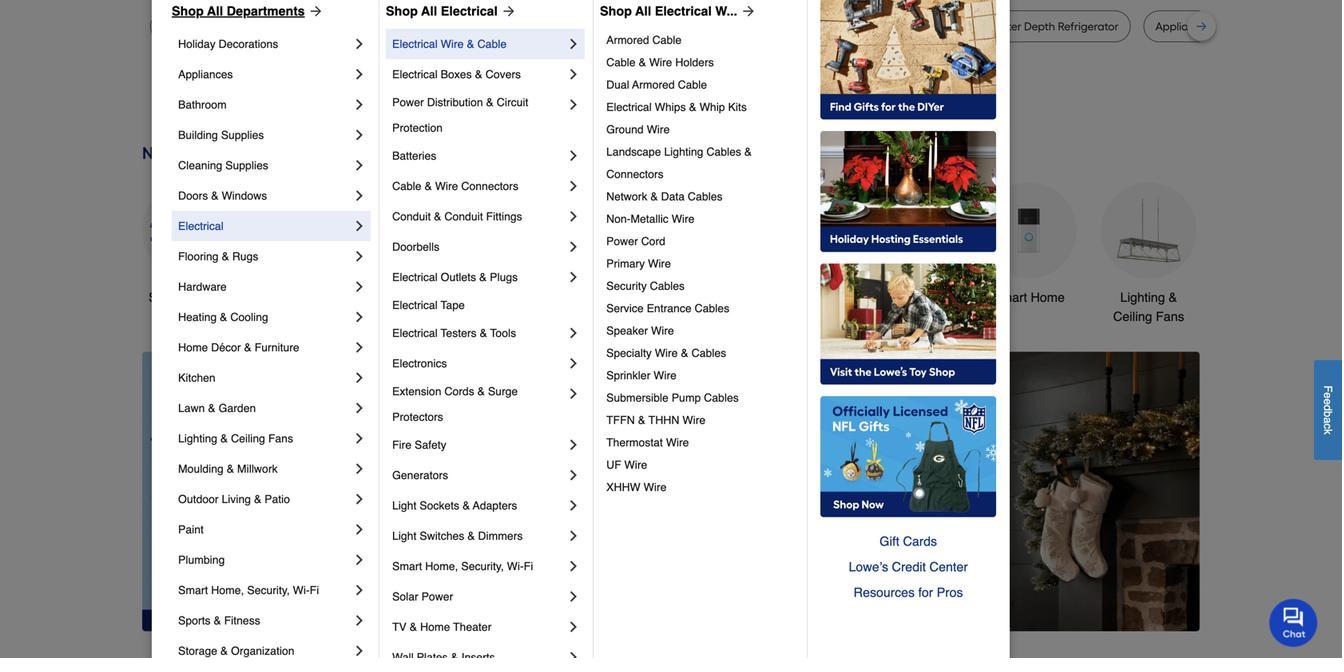 Task type: describe. For each thing, give the bounding box(es) containing it.
gift
[[880, 534, 900, 549]]

shop all electrical link
[[386, 2, 517, 21]]

0 horizontal spatial fans
[[268, 432, 293, 445]]

kits
[[728, 101, 747, 113]]

safety
[[415, 439, 447, 452]]

electronics link
[[392, 348, 566, 379]]

smart home
[[994, 290, 1065, 305]]

shop for shop all departments
[[172, 4, 204, 18]]

chevron right image for lighting & ceiling fans
[[352, 431, 368, 447]]

circuit
[[497, 96, 529, 109]]

& inside lawn & garden "link"
[[208, 402, 216, 415]]

chevron right image for sports & fitness
[[352, 613, 368, 629]]

supplies for building supplies
[[221, 129, 264, 141]]

refrigerator for ge profile refrigerator
[[427, 20, 488, 33]]

light sockets & adapters
[[392, 500, 517, 512]]

plugs
[[490, 271, 518, 284]]

electrical up electrical wire & cable link in the left of the page
[[441, 4, 498, 18]]

arrow right image inside shop all electrical link
[[498, 3, 517, 19]]

chevron right image for light switches & dimmers "link" on the bottom of the page
[[566, 528, 582, 544]]

appliance
[[1156, 20, 1208, 33]]

profile for ge profile refrigerator
[[393, 20, 424, 33]]

chevron right image for solar power link
[[566, 589, 582, 605]]

wire for ground
[[647, 123, 670, 136]]

home décor & furniture link
[[178, 332, 352, 363]]

shop
[[149, 290, 178, 305]]

electrical whips & whip kits
[[607, 101, 747, 113]]

2 vertical spatial home
[[420, 621, 450, 634]]

connectors inside landscape lighting cables & connectors
[[607, 168, 664, 181]]

cooling
[[230, 311, 268, 324]]

0 horizontal spatial security,
[[247, 584, 290, 597]]

cable up covers
[[478, 38, 507, 50]]

furniture
[[255, 341, 299, 354]]

resources for pros
[[854, 585, 963, 600]]

1 vertical spatial lighting & ceiling fans
[[178, 432, 293, 445]]

chevron right image for generators link
[[566, 468, 582, 484]]

visit the lowe's toy shop. image
[[821, 264, 997, 385]]

decorations
[[219, 38, 278, 50]]

chevron right image for electrical wire & cable
[[566, 36, 582, 52]]

f e e d b a c k button
[[1315, 360, 1343, 460]]

shop for shop all electrical
[[386, 4, 418, 18]]

shop all electrical w...
[[600, 4, 738, 18]]

kitchen for kitchen
[[178, 372, 216, 384]]

specialty
[[607, 347, 652, 360]]

cable up cable & wire holders
[[653, 34, 682, 46]]

sockets
[[420, 500, 460, 512]]

storage
[[178, 645, 217, 658]]

1 vertical spatial armored
[[632, 78, 675, 91]]

heating & cooling
[[178, 311, 268, 324]]

wire for uf
[[625, 459, 648, 472]]

electronics
[[392, 357, 447, 370]]

faucets
[[670, 290, 716, 305]]

hardware link
[[178, 272, 352, 302]]

tffn & thhn wire
[[607, 414, 706, 427]]

outdoor for outdoor living & patio
[[178, 493, 219, 506]]

security cables
[[607, 280, 685, 293]]

doors & windows
[[178, 189, 267, 202]]

conduit & conduit fittings
[[392, 210, 522, 223]]

& inside light sockets & adapters link
[[463, 500, 470, 512]]

& inside electrical wire & cable link
[[467, 38, 475, 50]]

cable & wire connectors link
[[392, 171, 566, 201]]

2 horizontal spatial smart
[[994, 290, 1028, 305]]

kitchen faucets link
[[622, 183, 718, 307]]

cleaning supplies
[[178, 159, 268, 172]]

doors
[[178, 189, 208, 202]]

& inside electrical whips & whip kits link
[[689, 101, 697, 113]]

0 vertical spatial bathroom link
[[178, 90, 352, 120]]

sports & fitness
[[178, 615, 260, 627]]

fitness
[[224, 615, 260, 627]]

thermostat wire
[[607, 436, 689, 449]]

electrical for electrical whips & whip kits
[[607, 101, 652, 113]]

theater
[[453, 621, 492, 634]]

chevron right image for conduit & conduit fittings
[[566, 209, 582, 225]]

& inside the specialty wire & cables link
[[681, 347, 689, 360]]

scroll to item #2 image
[[770, 603, 808, 609]]

heating
[[178, 311, 217, 324]]

distribution
[[427, 96, 483, 109]]

cables up non-metallic wire link
[[688, 190, 723, 203]]

outdoor for outdoor tools & equipment
[[744, 290, 790, 305]]

holiday decorations link
[[178, 29, 352, 59]]

electrical wire & cable
[[392, 38, 507, 50]]

home, for the right smart home, security, wi-fi link
[[425, 560, 458, 573]]

living
[[222, 493, 251, 506]]

resources
[[854, 585, 915, 600]]

cables inside landscape lighting cables & connectors
[[707, 145, 742, 158]]

power distribution & circuit protection link
[[392, 90, 566, 141]]

cable down "holders"
[[678, 78, 707, 91]]

primary
[[607, 257, 645, 270]]

cables up service entrance cables
[[650, 280, 685, 293]]

adapters
[[473, 500, 517, 512]]

& inside extension cords & surge protectors
[[478, 385, 485, 398]]

xhhw wire link
[[607, 476, 796, 499]]

extension cords & surge protectors
[[392, 385, 521, 424]]

heating & cooling link
[[178, 302, 352, 332]]

chevron right image for electronics link
[[566, 356, 582, 372]]

appliance package
[[1156, 20, 1255, 33]]

moulding & millwork link
[[178, 454, 352, 484]]

light sockets & adapters link
[[392, 491, 566, 521]]

home, for left smart home, security, wi-fi link
[[211, 584, 244, 597]]

service entrance cables
[[607, 302, 730, 315]]

1 vertical spatial lighting & ceiling fans link
[[178, 424, 352, 454]]

chevron right image for the paint link
[[352, 522, 368, 538]]

non-metallic wire
[[607, 213, 695, 225]]

electrical for electrical
[[178, 220, 224, 233]]

power for power cord
[[607, 235, 638, 248]]

1 vertical spatial arrow right image
[[1171, 492, 1187, 508]]

& inside doors & windows link
[[211, 189, 219, 202]]

2 conduit from the left
[[445, 210, 483, 223]]

wire for specialty
[[655, 347, 678, 360]]

1 vertical spatial home
[[178, 341, 208, 354]]

dishwasher
[[885, 20, 944, 33]]

0 horizontal spatial smart home, security, wi-fi link
[[178, 575, 352, 606]]

décor
[[211, 341, 241, 354]]

officially licensed n f l gifts. shop now. image
[[821, 396, 997, 518]]

flooring & rugs
[[178, 250, 258, 263]]

chevron right image for batteries link at the left top of the page
[[566, 148, 582, 164]]

network & data cables link
[[607, 185, 796, 208]]

electrical for electrical boxes & covers
[[392, 68, 438, 81]]

chat invite button image
[[1270, 599, 1319, 647]]

& inside the power distribution & circuit protection
[[486, 96, 494, 109]]

new deals every day during 25 days of deals image
[[142, 140, 1200, 167]]

thermostat
[[607, 436, 663, 449]]

outdoor tools & equipment link
[[742, 183, 838, 326]]

& inside landscape lighting cables & connectors
[[745, 145, 752, 158]]

tffn
[[607, 414, 635, 427]]

b
[[1322, 411, 1335, 417]]

& inside conduit & conduit fittings link
[[434, 210, 442, 223]]

protection
[[392, 121, 443, 134]]

generators link
[[392, 460, 566, 491]]

windows
[[222, 189, 267, 202]]

chevron right image for electrical outlets & plugs
[[566, 269, 582, 285]]

metallic
[[631, 213, 669, 225]]

lawn
[[178, 402, 205, 415]]

gift cards
[[880, 534, 938, 549]]

security cables link
[[607, 275, 796, 297]]

smart for chevron right image corresponding to the right smart home, security, wi-fi link
[[392, 560, 422, 573]]

& inside light switches & dimmers "link"
[[468, 530, 475, 543]]

0 horizontal spatial tools
[[415, 290, 445, 305]]

wire for speaker
[[651, 324, 674, 337]]

0 vertical spatial lighting & ceiling fans link
[[1101, 183, 1197, 326]]

lowe's credit center
[[849, 560, 968, 575]]

cables up tffn & thhn wire link on the bottom of the page
[[704, 392, 739, 404]]

lowe's
[[849, 560, 889, 575]]

chevron right image for tv & home theater
[[566, 619, 582, 635]]

lowe's wishes you and your family a happy hanukkah. image
[[142, 84, 1200, 124]]

uf
[[607, 459, 622, 472]]

fire safety link
[[392, 430, 566, 460]]

f e e d b a c k
[[1322, 386, 1335, 435]]

chevron right image for heating & cooling
[[352, 309, 368, 325]]

chevron right image for left smart home, security, wi-fi link
[[352, 583, 368, 599]]

f
[[1322, 386, 1335, 393]]

rugs
[[232, 250, 258, 263]]

kitchen for kitchen faucets
[[624, 290, 667, 305]]

wi- for chevron right image corresponding to the right smart home, security, wi-fi link
[[507, 560, 524, 573]]

lighting inside "lighting & ceiling fans"
[[1121, 290, 1166, 305]]

refrigerator for counter depth refrigerator
[[1058, 20, 1119, 33]]

1 conduit from the left
[[392, 210, 431, 223]]

building supplies
[[178, 129, 264, 141]]

flooring & rugs link
[[178, 241, 352, 272]]

arrow left image
[[440, 492, 456, 508]]

smart home, security, wi-fi for the right smart home, security, wi-fi link
[[392, 560, 533, 573]]

fi for left smart home, security, wi-fi link
[[310, 584, 319, 597]]

light for light sockets & adapters
[[392, 500, 417, 512]]

batteries
[[392, 149, 437, 162]]

arrow right image for shop all electrical w...
[[738, 3, 757, 19]]

chevron right image for electrical link
[[352, 218, 368, 234]]

garden
[[219, 402, 256, 415]]

connectors inside cable & wire connectors link
[[461, 180, 519, 193]]

tv & home theater link
[[392, 612, 566, 643]]

chevron right image for extension cords & surge protectors
[[566, 386, 582, 402]]

chevron right image for building supplies link
[[352, 127, 368, 143]]

conduit & conduit fittings link
[[392, 201, 566, 232]]



Task type: vqa. For each thing, say whether or not it's contained in the screenshot.
should for 2nd chevron down icon
no



Task type: locate. For each thing, give the bounding box(es) containing it.
building supplies link
[[178, 120, 352, 150]]

chevron right image for cable & wire connectors
[[566, 178, 582, 194]]

2 vertical spatial smart
[[178, 584, 208, 597]]

1 ge from the left
[[375, 20, 390, 33]]

tv & home theater
[[392, 621, 492, 634]]

0 vertical spatial power
[[392, 96, 424, 109]]

chevron right image for flooring & rugs link
[[352, 249, 368, 265]]

shop these last-minute gifts. $99 or less. quantities are limited and won't last. image
[[142, 352, 400, 632]]

all for shop all electrical w...
[[636, 4, 652, 18]]

light down generators
[[392, 500, 417, 512]]

0 vertical spatial kitchen
[[624, 290, 667, 305]]

& inside flooring & rugs link
[[222, 250, 229, 263]]

0 vertical spatial smart
[[994, 290, 1028, 305]]

1 horizontal spatial lighting & ceiling fans
[[1114, 290, 1185, 324]]

ground wire
[[607, 123, 670, 136]]

1 shop from the left
[[172, 4, 204, 18]]

refrigerator up electrical wire & cable
[[427, 20, 488, 33]]

1 horizontal spatial conduit
[[445, 210, 483, 223]]

2 horizontal spatial lighting
[[1121, 290, 1166, 305]]

1 arrow right image from the left
[[305, 3, 324, 19]]

0 horizontal spatial profile
[[393, 20, 424, 33]]

smart home, security, wi-fi for left smart home, security, wi-fi link
[[178, 584, 319, 597]]

wire down 'specialty wire & cables'
[[654, 369, 677, 382]]

power up "primary"
[[607, 235, 638, 248]]

1 horizontal spatial bathroom
[[882, 290, 937, 305]]

wire down "cord"
[[648, 257, 671, 270]]

1 vertical spatial power
[[607, 235, 638, 248]]

supplies
[[221, 129, 264, 141], [226, 159, 268, 172]]

electrical testers & tools
[[392, 327, 516, 340]]

2 horizontal spatial home
[[1031, 290, 1065, 305]]

all for shop all electrical
[[421, 4, 437, 18]]

storage & organization
[[178, 645, 295, 658]]

1 horizontal spatial home
[[420, 621, 450, 634]]

smart home link
[[981, 183, 1077, 307]]

outdoor tools & equipment
[[744, 290, 835, 324]]

0 vertical spatial bathroom
[[178, 98, 227, 111]]

wire for primary
[[648, 257, 671, 270]]

arrow right image
[[305, 3, 324, 19], [738, 3, 757, 19]]

wire up conduit & conduit fittings
[[435, 180, 458, 193]]

power up tv & home theater
[[422, 591, 453, 603]]

patio
[[265, 493, 290, 506]]

supplies up 'cleaning supplies'
[[221, 129, 264, 141]]

1 horizontal spatial arrow right image
[[738, 3, 757, 19]]

1 profile from the left
[[393, 20, 424, 33]]

electrical up armored cable link
[[655, 4, 712, 18]]

electrical for electrical tape
[[392, 299, 438, 312]]

1 vertical spatial bathroom link
[[862, 183, 957, 307]]

ground wire link
[[607, 118, 796, 141]]

50 percent off all artificial christmas trees, holiday lights and more. image
[[426, 352, 1200, 632]]

1 horizontal spatial kitchen
[[624, 290, 667, 305]]

outdoor up equipment
[[744, 290, 790, 305]]

1 vertical spatial fans
[[268, 432, 293, 445]]

1 horizontal spatial smart home, security, wi-fi link
[[392, 551, 566, 582]]

& inside "lighting & ceiling fans"
[[1169, 290, 1178, 305]]

& inside storage & organization link
[[221, 645, 228, 658]]

0 vertical spatial smart home, security, wi-fi
[[392, 560, 533, 573]]

wire down thhn
[[666, 436, 689, 449]]

0 vertical spatial light
[[392, 500, 417, 512]]

fire safety
[[392, 439, 447, 452]]

1 horizontal spatial arrow right image
[[1171, 492, 1187, 508]]

electrical for electrical outlets & plugs
[[392, 271, 438, 284]]

& inside electrical outlets & plugs "link"
[[479, 271, 487, 284]]

security,
[[461, 560, 504, 573], [247, 584, 290, 597]]

landscape lighting cables & connectors
[[607, 145, 755, 181]]

electrical up flooring
[[178, 220, 224, 233]]

3 shop from the left
[[600, 4, 632, 18]]

all up armored cable
[[636, 4, 652, 18]]

wire down the "whips" in the top of the page
[[647, 123, 670, 136]]

1 horizontal spatial tools
[[490, 327, 516, 340]]

boxes
[[441, 68, 472, 81]]

electrical for electrical testers & tools
[[392, 327, 438, 340]]

home, up sports & fitness on the left of the page
[[211, 584, 244, 597]]

kitchen link
[[178, 363, 352, 393]]

dimmers
[[478, 530, 523, 543]]

1 horizontal spatial connectors
[[607, 168, 664, 181]]

chevron right image for moulding & millwork
[[352, 461, 368, 477]]

whip
[[700, 101, 725, 113]]

electrical for electrical wire & cable
[[392, 38, 438, 50]]

2 shop from the left
[[386, 4, 418, 18]]

conduit down cable & wire connectors
[[445, 210, 483, 223]]

wire down data
[[672, 213, 695, 225]]

e up "d"
[[1322, 393, 1335, 399]]

ground
[[607, 123, 644, 136]]

1 e from the top
[[1322, 393, 1335, 399]]

smart for chevron right image related to left smart home, security, wi-fi link
[[178, 584, 208, 597]]

switches
[[420, 530, 465, 543]]

wire up 'specialty wire & cables'
[[651, 324, 674, 337]]

2 vertical spatial power
[[422, 591, 453, 603]]

all for shop all deals
[[182, 290, 196, 305]]

outdoor down moulding
[[178, 493, 219, 506]]

0 vertical spatial security,
[[461, 560, 504, 573]]

1 vertical spatial lighting
[[1121, 290, 1166, 305]]

arrow right image inside shop all departments link
[[305, 3, 324, 19]]

1 vertical spatial outdoor
[[178, 493, 219, 506]]

supplies inside 'cleaning supplies' link
[[226, 159, 268, 172]]

chevron right image for the right smart home, security, wi-fi link
[[566, 559, 582, 575]]

& inside cable & wire connectors link
[[425, 180, 432, 193]]

non-metallic wire link
[[607, 208, 796, 230]]

light inside "link"
[[392, 530, 417, 543]]

security
[[607, 280, 647, 293]]

electrical tape link
[[392, 293, 582, 318]]

equipment
[[759, 309, 820, 324]]

1 vertical spatial kitchen
[[178, 372, 216, 384]]

outdoor living & patio
[[178, 493, 290, 506]]

light switches & dimmers link
[[392, 521, 566, 551]]

shop for shop all electrical w...
[[600, 4, 632, 18]]

all for shop all departments
[[207, 4, 223, 18]]

wire for thermostat
[[666, 436, 689, 449]]

& inside tffn & thhn wire link
[[638, 414, 646, 427]]

chevron right image for plumbing
[[352, 552, 368, 568]]

arrow right image
[[498, 3, 517, 19], [1171, 492, 1187, 508]]

ge for ge profile refrigerator
[[375, 20, 390, 33]]

1 vertical spatial smart
[[392, 560, 422, 573]]

chevron right image for bathroom
[[352, 97, 368, 113]]

0 vertical spatial home
[[1031, 290, 1065, 305]]

fi down light switches & dimmers "link" on the bottom of the page
[[524, 560, 533, 573]]

1 horizontal spatial lighting
[[664, 145, 704, 158]]

cables down security cables link on the top of page
[[695, 302, 730, 315]]

entrance
[[647, 302, 692, 315]]

1 horizontal spatial security,
[[461, 560, 504, 573]]

light switches & dimmers
[[392, 530, 523, 543]]

extension cords & surge protectors link
[[392, 379, 566, 430]]

fans inside "lighting & ceiling fans"
[[1156, 309, 1185, 324]]

& inside home décor & furniture link
[[244, 341, 252, 354]]

smart home, security, wi-fi up fitness
[[178, 584, 319, 597]]

tools
[[415, 290, 445, 305], [794, 290, 823, 305], [490, 327, 516, 340]]

1 horizontal spatial profile
[[817, 20, 848, 33]]

0 vertical spatial fi
[[524, 560, 533, 573]]

cords
[[445, 385, 475, 398]]

0 horizontal spatial arrow right image
[[498, 3, 517, 19]]

refrigerator up armored cable
[[589, 20, 649, 33]]

0 horizontal spatial fi
[[310, 584, 319, 597]]

electrical left tape
[[392, 299, 438, 312]]

armored
[[607, 34, 650, 46], [632, 78, 675, 91]]

tv
[[392, 621, 407, 634]]

2 ge from the left
[[799, 20, 814, 33]]

2 refrigerator from the left
[[589, 20, 649, 33]]

3 refrigerator from the left
[[1058, 20, 1119, 33]]

power up "protection"
[[392, 96, 424, 109]]

cables
[[707, 145, 742, 158], [688, 190, 723, 203], [650, 280, 685, 293], [695, 302, 730, 315], [692, 347, 727, 360], [704, 392, 739, 404]]

wire up dual armored cable
[[650, 56, 673, 69]]

0 horizontal spatial conduit
[[392, 210, 431, 223]]

1 horizontal spatial bathroom link
[[862, 183, 957, 307]]

electrical link
[[178, 211, 352, 241]]

flooring
[[178, 250, 219, 263]]

chevron right image for doors & windows link
[[352, 188, 368, 204]]

0 vertical spatial lighting & ceiling fans
[[1114, 290, 1185, 324]]

cable down batteries on the top left of the page
[[392, 180, 422, 193]]

lighting inside landscape lighting cables & connectors
[[664, 145, 704, 158]]

sports & fitness link
[[178, 606, 352, 636]]

home,
[[425, 560, 458, 573], [211, 584, 244, 597]]

electrical down doorbells
[[392, 271, 438, 284]]

1 light from the top
[[392, 500, 417, 512]]

armored cable link
[[607, 29, 796, 51]]

electrical up ground
[[607, 101, 652, 113]]

1 horizontal spatial ceiling
[[1114, 309, 1153, 324]]

shop up french door refrigerator at the top left of the page
[[600, 4, 632, 18]]

cable & wire holders link
[[607, 51, 796, 74]]

0 horizontal spatial ceiling
[[231, 432, 265, 445]]

2 vertical spatial lighting
[[178, 432, 217, 445]]

outdoor
[[744, 290, 790, 305], [178, 493, 219, 506]]

1 vertical spatial bathroom
[[882, 290, 937, 305]]

chevron right image for kitchen link
[[352, 370, 368, 386]]

all up the heating
[[182, 290, 196, 305]]

home, down the switches
[[425, 560, 458, 573]]

security, down plumbing link
[[247, 584, 290, 597]]

cable up dual
[[607, 56, 636, 69]]

chevron right image for lawn & garden
[[352, 400, 368, 416]]

wire right uf on the left of page
[[625, 459, 648, 472]]

chevron right image for appliances link in the left of the page
[[352, 66, 368, 82]]

1 horizontal spatial ge
[[799, 20, 814, 33]]

connectors down batteries link at the left top of the page
[[461, 180, 519, 193]]

refrigerator for french door refrigerator
[[589, 20, 649, 33]]

refrigerator right depth on the right top of the page
[[1058, 20, 1119, 33]]

0 horizontal spatial lighting
[[178, 432, 217, 445]]

sprinkler wire
[[607, 369, 677, 382]]

0 vertical spatial wi-
[[507, 560, 524, 573]]

wire up thermostat wire link
[[683, 414, 706, 427]]

appliances
[[178, 68, 233, 81]]

outdoor inside outdoor tools & equipment
[[744, 290, 790, 305]]

0 horizontal spatial outdoor
[[178, 493, 219, 506]]

shop all deals link
[[142, 183, 238, 307]]

ge profile
[[799, 20, 848, 33]]

electrical up electronics
[[392, 327, 438, 340]]

cables down speaker wire link
[[692, 347, 727, 360]]

supplies for cleaning supplies
[[226, 159, 268, 172]]

1 horizontal spatial fans
[[1156, 309, 1185, 324]]

power for power distribution & circuit protection
[[392, 96, 424, 109]]

deals
[[199, 290, 232, 305]]

connectors
[[607, 168, 664, 181], [461, 180, 519, 193]]

chevron right image for electrical boxes & covers
[[566, 66, 582, 82]]

wi- for chevron right image related to left smart home, security, wi-fi link
[[293, 584, 310, 597]]

moulding
[[178, 463, 224, 476]]

armored up cable & wire holders
[[607, 34, 650, 46]]

1 vertical spatial home,
[[211, 584, 244, 597]]

arrow right image up holiday decorations link
[[305, 3, 324, 19]]

all up "ge profile refrigerator"
[[421, 4, 437, 18]]

home décor & furniture
[[178, 341, 299, 354]]

sprinkler
[[607, 369, 651, 382]]

tools down electrical outlets & plugs
[[415, 290, 445, 305]]

supplies inside building supplies link
[[221, 129, 264, 141]]

1 vertical spatial smart home, security, wi-fi
[[178, 584, 319, 597]]

light left the switches
[[392, 530, 417, 543]]

arrow right image inside the shop all electrical w... link
[[738, 3, 757, 19]]

supplies up windows at top left
[[226, 159, 268, 172]]

& inside electrical boxes & covers link
[[475, 68, 483, 81]]

network & data cables
[[607, 190, 723, 203]]

chevron right image
[[352, 36, 368, 52], [566, 36, 582, 52], [566, 66, 582, 82], [352, 97, 368, 113], [566, 97, 582, 113], [352, 157, 368, 173], [566, 178, 582, 194], [566, 209, 582, 225], [566, 269, 582, 285], [352, 309, 368, 325], [566, 386, 582, 402], [352, 400, 368, 416], [352, 431, 368, 447], [352, 461, 368, 477], [566, 498, 582, 514], [352, 552, 368, 568], [352, 613, 368, 629], [566, 619, 582, 635], [566, 650, 582, 659]]

electrical left boxes
[[392, 68, 438, 81]]

resources for pros link
[[821, 580, 997, 606]]

2 profile from the left
[[817, 20, 848, 33]]

smart home, security, wi-fi link up fitness
[[178, 575, 352, 606]]

submersible pump cables
[[607, 392, 739, 404]]

tools up equipment
[[794, 290, 823, 305]]

0 horizontal spatial bathroom link
[[178, 90, 352, 120]]

chevron right image for light sockets & adapters
[[566, 498, 582, 514]]

electrical wire & cable link
[[392, 29, 566, 59]]

smart
[[994, 290, 1028, 305], [392, 560, 422, 573], [178, 584, 208, 597]]

light
[[392, 500, 417, 512], [392, 530, 417, 543]]

& inside network & data cables link
[[651, 190, 658, 203]]

0 vertical spatial fans
[[1156, 309, 1185, 324]]

e up b
[[1322, 399, 1335, 405]]

paint link
[[178, 515, 352, 545]]

cables down 'ground wire' link
[[707, 145, 742, 158]]

tools down electrical tape link
[[490, 327, 516, 340]]

specialty wire & cables
[[607, 347, 727, 360]]

0 horizontal spatial wi-
[[293, 584, 310, 597]]

& inside moulding & millwork link
[[227, 463, 234, 476]]

& inside the cable & wire holders link
[[639, 56, 646, 69]]

power inside the power distribution & circuit protection
[[392, 96, 424, 109]]

1 horizontal spatial fi
[[524, 560, 533, 573]]

0 horizontal spatial lighting & ceiling fans link
[[178, 424, 352, 454]]

1 horizontal spatial smart home, security, wi-fi
[[392, 560, 533, 573]]

1 horizontal spatial smart
[[392, 560, 422, 573]]

ge profile refrigerator
[[375, 20, 488, 33]]

ceiling inside "lighting & ceiling fans"
[[1114, 309, 1153, 324]]

find gifts for the diyer. image
[[821, 0, 997, 120]]

chevron right image for holiday decorations
[[352, 36, 368, 52]]

chevron right image for storage & organization link
[[352, 643, 368, 659]]

lowe's credit center link
[[821, 555, 997, 580]]

speaker wire link
[[607, 320, 796, 342]]

0 vertical spatial ceiling
[[1114, 309, 1153, 324]]

dual
[[607, 78, 630, 91]]

1 horizontal spatial lighting & ceiling fans link
[[1101, 183, 1197, 326]]

1 refrigerator from the left
[[427, 20, 488, 33]]

smart home, security, wi-fi down the light switches & dimmers
[[392, 560, 533, 573]]

& inside "electrical testers & tools" link
[[480, 327, 487, 340]]

electrical boxes & covers link
[[392, 59, 566, 90]]

fi for the right smart home, security, wi-fi link
[[524, 560, 533, 573]]

wire right xhhw
[[644, 481, 667, 494]]

refrigerator
[[427, 20, 488, 33], [589, 20, 649, 33], [1058, 20, 1119, 33]]

2 arrow right image from the left
[[738, 3, 757, 19]]

light for light switches & dimmers
[[392, 530, 417, 543]]

all up holiday decorations
[[207, 4, 223, 18]]

arrow right image up armored cable link
[[738, 3, 757, 19]]

0 horizontal spatial lighting & ceiling fans
[[178, 432, 293, 445]]

conduit up doorbells
[[392, 210, 431, 223]]

1 vertical spatial supplies
[[226, 159, 268, 172]]

0 vertical spatial outdoor
[[744, 290, 790, 305]]

lawn & garden link
[[178, 393, 352, 424]]

d
[[1322, 405, 1335, 411]]

2 e from the top
[[1322, 399, 1335, 405]]

0 vertical spatial home,
[[425, 560, 458, 573]]

0 horizontal spatial arrow right image
[[305, 3, 324, 19]]

0 vertical spatial armored
[[607, 34, 650, 46]]

0 vertical spatial supplies
[[221, 129, 264, 141]]

0 horizontal spatial smart home, security, wi-fi
[[178, 584, 319, 597]]

& inside outdoor living & patio link
[[254, 493, 262, 506]]

shop all electrical w... link
[[600, 2, 757, 21]]

0 horizontal spatial ge
[[375, 20, 390, 33]]

electrical down "ge profile refrigerator"
[[392, 38, 438, 50]]

lighting & ceiling fans
[[1114, 290, 1185, 324], [178, 432, 293, 445]]

2 horizontal spatial shop
[[600, 4, 632, 18]]

chevron right image for hardware "link"
[[352, 279, 368, 295]]

armored down cable & wire holders
[[632, 78, 675, 91]]

wire for sprinkler
[[654, 369, 677, 382]]

2 horizontal spatial refrigerator
[[1058, 20, 1119, 33]]

electrical inside "link"
[[392, 271, 438, 284]]

& inside sports & fitness link
[[214, 615, 221, 627]]

wire for xhhw
[[644, 481, 667, 494]]

chevron right image
[[352, 66, 368, 82], [352, 127, 368, 143], [566, 148, 582, 164], [352, 188, 368, 204], [352, 218, 368, 234], [566, 239, 582, 255], [352, 249, 368, 265], [352, 279, 368, 295], [566, 325, 582, 341], [352, 340, 368, 356], [566, 356, 582, 372], [352, 370, 368, 386], [566, 437, 582, 453], [566, 468, 582, 484], [352, 492, 368, 508], [352, 522, 368, 538], [566, 528, 582, 544], [566, 559, 582, 575], [352, 583, 368, 599], [566, 589, 582, 605], [352, 643, 368, 659]]

cable & wire holders
[[607, 56, 714, 69]]

0 horizontal spatial bathroom
[[178, 98, 227, 111]]

& inside outdoor tools & equipment
[[827, 290, 835, 305]]

k
[[1322, 429, 1335, 435]]

1 horizontal spatial shop
[[386, 4, 418, 18]]

profile for ge profile
[[817, 20, 848, 33]]

package
[[1210, 20, 1255, 33]]

& inside heating & cooling link
[[220, 311, 227, 324]]

chevron right image for power distribution & circuit protection
[[566, 97, 582, 113]]

0 horizontal spatial refrigerator
[[427, 20, 488, 33]]

1 vertical spatial security,
[[247, 584, 290, 597]]

tools inside outdoor tools & equipment
[[794, 290, 823, 305]]

1 vertical spatial light
[[392, 530, 417, 543]]

0 vertical spatial lighting
[[664, 145, 704, 158]]

shop up "ge profile refrigerator"
[[386, 4, 418, 18]]

& inside tv & home theater link
[[410, 621, 417, 634]]

2 horizontal spatial tools
[[794, 290, 823, 305]]

0 vertical spatial arrow right image
[[498, 3, 517, 19]]

protectors
[[392, 411, 443, 424]]

holders
[[676, 56, 714, 69]]

xhhw
[[607, 481, 641, 494]]

1 horizontal spatial refrigerator
[[589, 20, 649, 33]]

1 horizontal spatial home,
[[425, 560, 458, 573]]

1 horizontal spatial wi-
[[507, 560, 524, 573]]

storage & organization link
[[178, 636, 352, 659]]

wire up sprinkler wire
[[655, 347, 678, 360]]

0 horizontal spatial shop
[[172, 4, 204, 18]]

connectors down landscape
[[607, 168, 664, 181]]

0 horizontal spatial smart
[[178, 584, 208, 597]]

smart home, security, wi-fi link down the light switches & dimmers
[[392, 551, 566, 582]]

chevron right image for doorbells link
[[566, 239, 582, 255]]

arrow right image for shop all departments
[[305, 3, 324, 19]]

1 vertical spatial ceiling
[[231, 432, 265, 445]]

chevron right image for "electrical testers & tools" link
[[566, 325, 582, 341]]

fi down plumbing link
[[310, 584, 319, 597]]

home
[[1031, 290, 1065, 305], [178, 341, 208, 354], [420, 621, 450, 634]]

wi- down dimmers
[[507, 560, 524, 573]]

1 vertical spatial fi
[[310, 584, 319, 597]]

doorbells
[[392, 241, 440, 253]]

speaker
[[607, 324, 648, 337]]

0 horizontal spatial connectors
[[461, 180, 519, 193]]

holiday hosting essentials. image
[[821, 131, 997, 253]]

doorbells link
[[392, 232, 566, 262]]

counter
[[981, 20, 1022, 33]]

chevron right image for home décor & furniture link at left bottom
[[352, 340, 368, 356]]

security, up solar power link
[[461, 560, 504, 573]]

chevron right image for fire safety link
[[566, 437, 582, 453]]

2 light from the top
[[392, 530, 417, 543]]

wire down "ge profile refrigerator"
[[441, 38, 464, 50]]

chevron right image for cleaning supplies
[[352, 157, 368, 173]]

testers
[[441, 327, 477, 340]]

shop up holiday
[[172, 4, 204, 18]]

ge for ge profile
[[799, 20, 814, 33]]

0 horizontal spatial kitchen
[[178, 372, 216, 384]]

wire for electrical
[[441, 38, 464, 50]]

chevron right image for outdoor living & patio link
[[352, 492, 368, 508]]

wi- up sports & fitness link
[[293, 584, 310, 597]]

0 horizontal spatial home
[[178, 341, 208, 354]]



